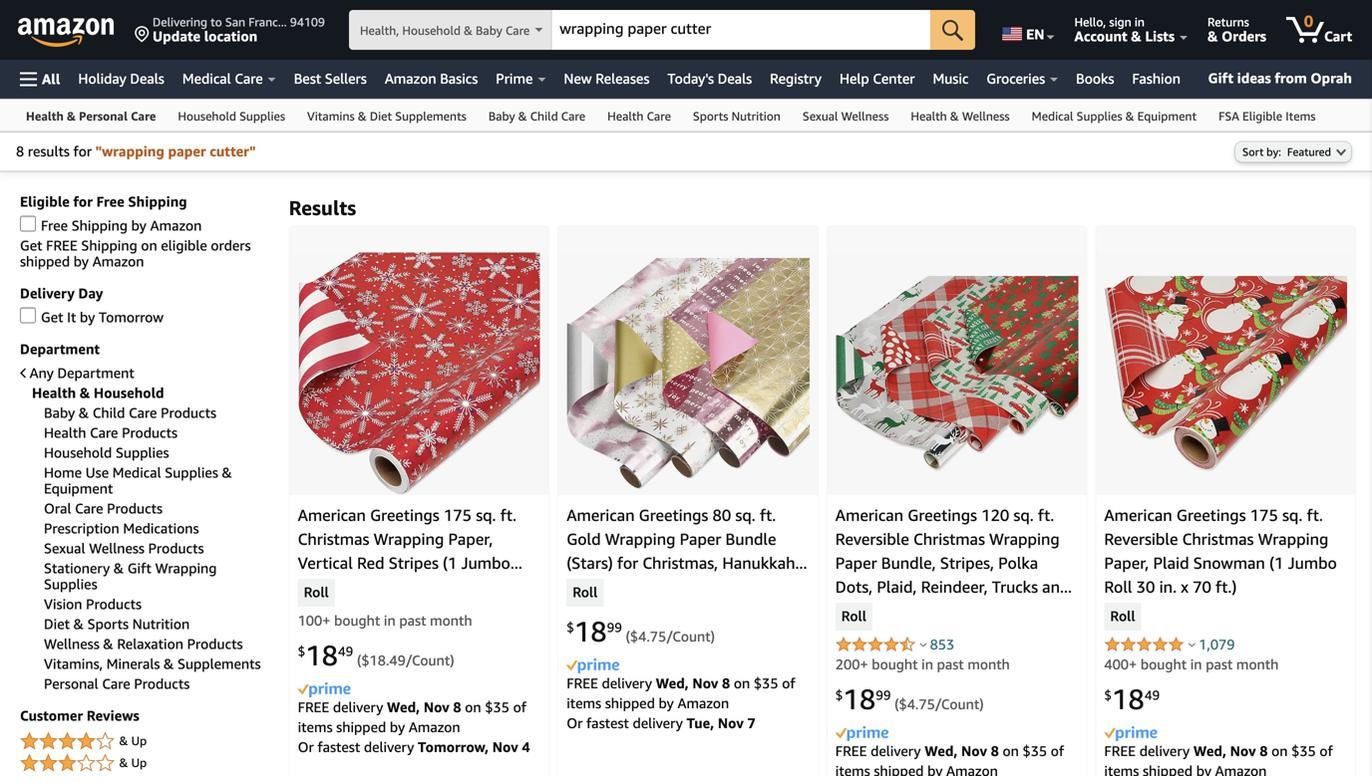Task type: describe. For each thing, give the bounding box(es) containing it.
on $35 of items shipped by amazon for american greetings 120 sq. ft. reversible christmas wrapping paper bundle, stripes, polka dots, plaid, reindeer, trucks and trees (4 rolls 30 in. x 12 ft.)
[[836, 744, 1064, 777]]

fashion link
[[1123, 65, 1190, 93]]

household up baby & child care products link
[[94, 385, 164, 401]]

Health, Household & Baby Care search field
[[349, 10, 976, 52]]

wellness down prescription medications link
[[89, 541, 145, 557]]

vitamins, minerals & supplements link
[[44, 656, 261, 673]]

account
[[1075, 28, 1128, 44]]

health & wellness link
[[900, 100, 1021, 131]]

on for american greetings 175 sq. ft. christmas wrapping paper, vertical red stripes (1 jumbo roll 30 in. x 70 ft.)
[[465, 700, 481, 716]]

gift inside the 'navigation' "navigation"
[[1208, 70, 1234, 86]]

supplies down books link
[[1077, 109, 1123, 123]]

supplies up home use medical supplies & equipment link
[[116, 445, 169, 461]]

wrapping inside american greetings 175 sq. ft. reversible christmas wrapping paper, plaid snowman (1 jumbo roll 30 in. x 70 ft.)
[[1258, 530, 1329, 549]]

4
[[522, 740, 530, 756]]

amazon prime image up or fastest delivery tue, nov 7 element
[[567, 659, 620, 674]]

deals for holiday deals
[[130, 70, 164, 87]]

health & personal care link
[[15, 100, 167, 131]]

hello,
[[1075, 15, 1106, 29]]

results
[[28, 143, 70, 160]]

holiday deals link
[[69, 65, 173, 93]]

18 down 400+
[[1112, 683, 1145, 717]]

update
[[153, 28, 201, 44]]

amazon basics
[[385, 70, 478, 87]]

0 vertical spatial department
[[20, 341, 100, 358]]

paper, inside american greetings 175 sq. ft. christmas wrapping paper, vertical red stripes (1 jumbo roll 30 in. x 70 ft.)
[[448, 530, 493, 549]]

(stars)
[[567, 554, 613, 573]]

"wrapping
[[96, 143, 164, 160]]

vision products link
[[44, 596, 142, 613]]

american for american greetings 175 sq. ft. christmas wrapping paper, vertical red stripes (1 jumbo roll 30 in. x 70 ft.)
[[298, 506, 366, 525]]

ft. for american greetings 175 sq. ft. reversible christmas wrapping paper, plaid snowman (1 jumbo roll 30 in. x 70 ft.)
[[1307, 506, 1323, 525]]

shipped inside free shipping by amazon get free shipping on eligible orders shipped by amazon
[[20, 253, 70, 270]]

wrapping inside the american greetings 120 sq. ft. reversible christmas wrapping paper bundle, stripes, polka dots, plaid, reindeer, trucks and trees (4 rolls 30 in. x 12 ft.)
[[989, 530, 1060, 549]]

853
[[930, 637, 955, 653]]

account & lists
[[1075, 28, 1175, 44]]

fsa eligible items
[[1219, 109, 1316, 123]]

$ 18 49 ($18.49/count)
[[298, 639, 454, 673]]

$ down (stars)
[[567, 620, 574, 636]]

month for american greetings 175 sq. ft. reversible christmas wrapping paper, plaid snowman (1 jumbo roll 30 in. x 70 ft.)
[[1237, 657, 1279, 673]]

jumbo for paper,
[[461, 554, 510, 573]]

up for 4 stars & up element
[[131, 735, 147, 748]]

today's
[[668, 70, 714, 87]]

ideas
[[1237, 70, 1271, 86]]

0 horizontal spatial $ 18 99 ($4.75/count)
[[567, 615, 715, 649]]

free inside free shipping by amazon get free shipping on eligible orders shipped by amazon
[[46, 237, 78, 254]]

care up "health care products" link
[[129, 405, 157, 421]]

wed, for american greetings 120 sq. ft. reversible christmas wrapping paper bundle, stripes, polka dots, plaid, reindeer, trucks and trees (4 rolls 30 in. x 12 ft.)
[[925, 744, 958, 760]]

supplies up cutter"
[[239, 109, 285, 123]]

free delivery wed, nov 8 for american greetings 175 sq. ft. reversible christmas wrapping paper, plaid snowman (1 jumbo roll 30 in. x 70 ft.)
[[1104, 744, 1272, 760]]

wellness up the vitamins,
[[44, 636, 99, 653]]

30 inside american greetings 175 sq. ft. christmas wrapping paper, vertical red stripes (1 jumbo roll 30 in. x 70 ft.)
[[330, 578, 349, 597]]

1 horizontal spatial 99
[[876, 688, 891, 703]]

sq. for american greetings 80 sq. ft. gold wrapping paper bundle (stars) for christmas, hanukkah and all holidays (4 rolls 30 in. x 8 ft.)
[[735, 506, 756, 525]]

sq. for american greetings 175 sq. ft. reversible christmas wrapping paper, plaid snowman (1 jumbo roll 30 in. x 70 ft.)
[[1283, 506, 1303, 525]]

bundle
[[726, 530, 776, 549]]

wed, for american greetings 175 sq. ft. christmas wrapping paper, vertical red stripes (1 jumbo roll 30 in. x 70 ft.)
[[387, 700, 420, 716]]

child inside health & household baby & child care products health care products household supplies home use medical supplies & equipment oral care products prescription medications sexual wellness products stationery & gift wrapping supplies vision products diet & sports nutrition wellness & relaxation products vitamins, minerals & supplements personal care products
[[93, 405, 125, 421]]

$ inside $ 18 49 ($18.49/count)
[[298, 644, 305, 660]]

delivery left the tomorrow,
[[364, 740, 414, 756]]

medical care link
[[173, 65, 285, 93]]

plaid,
[[877, 578, 917, 597]]

care down baby & child care products link
[[90, 425, 118, 441]]

$ inside $ 18 49
[[1104, 688, 1112, 703]]

on $35 of items shipped by amazon for american greetings 175 sq. ft. reversible christmas wrapping paper, plaid snowman (1 jumbo roll 30 in. x 70 ft.)
[[1104, 744, 1333, 777]]

care inside health care link
[[647, 109, 671, 123]]

wellness inside health & wellness link
[[962, 109, 1010, 123]]

care inside medical care link
[[235, 70, 263, 87]]

diet inside health & household baby & child care products health care products household supplies home use medical supplies & equipment oral care products prescription medications sexual wellness products stationery & gift wrapping supplies vision products diet & sports nutrition wellness & relaxation products vitamins, minerals & supplements personal care products
[[44, 616, 70, 633]]

greetings for stripes
[[370, 506, 440, 525]]

household supplies
[[178, 109, 285, 123]]

american greetings 175 sq. ft. christmas wrapping paper, vertical red stripes (1 jumbo roll 30 in. x 70 ft.) link
[[298, 506, 522, 597]]

8 for amazon prime image corresponding to american greetings 120 sq. ft. reversible christmas wrapping paper bundle, stripes, polka dots, plaid, reindeer, trucks and trees (4 rolls 30 in. x 12 ft.)
[[991, 744, 999, 760]]

0 horizontal spatial past
[[399, 613, 426, 629]]

up for "3 stars & up" element
[[131, 756, 147, 770]]

7
[[747, 716, 756, 732]]

roll for american greetings 120 sq. ft. reversible christmas wrapping paper bundle, stripes, polka dots, plaid, reindeer, trucks and trees (4 rolls 30 in. x 12 ft.)
[[842, 608, 867, 626]]

ft.) inside american greetings 175 sq. ft. christmas wrapping paper, vertical red stripes (1 jumbo roll 30 in. x 70 ft.)
[[411, 578, 432, 597]]

care down minerals
[[102, 676, 130, 693]]

navigation navigation
[[0, 0, 1372, 132]]

stationery
[[44, 560, 110, 577]]

products up prescription medications link
[[107, 501, 163, 517]]

4 stars & up element
[[20, 731, 269, 754]]

american for american greetings 80 sq. ft. gold wrapping paper bundle (stars) for christmas, hanukkah and all holidays (4 rolls 30 in. x 8 ft.)
[[567, 506, 635, 525]]

equipment inside the 'navigation' "navigation"
[[1138, 109, 1197, 123]]

94109
[[290, 15, 325, 29]]

in for 400+
[[1191, 657, 1202, 673]]

shipped for american greetings 175 sq. ft. christmas wrapping paper, vertical red stripes (1 jumbo roll 30 in. x 70 ft.)
[[336, 720, 386, 736]]

orders
[[211, 237, 251, 254]]

medications
[[123, 521, 199, 537]]

120
[[981, 506, 1010, 525]]

80
[[713, 506, 731, 525]]

free shipping by amazon get free shipping on eligible orders shipped by amazon
[[20, 217, 251, 270]]

by:
[[1267, 146, 1282, 159]]

stripes
[[389, 554, 439, 573]]

$35 for american greetings 120 sq. ft. reversible christmas wrapping paper bundle, stripes, polka dots, plaid, reindeer, trucks and trees (4 rolls 30 in. x 12 ft.)
[[1023, 744, 1047, 760]]

$35 for american greetings 175 sq. ft. reversible christmas wrapping paper, plaid snowman (1 jumbo roll 30 in. x 70 ft.)
[[1292, 744, 1316, 760]]

prime
[[496, 70, 533, 87]]

all inside "american greetings 80 sq. ft. gold wrapping paper bundle (stars) for christmas, hanukkah and all holidays (4 rolls 30 in. x 8 ft.)"
[[598, 578, 617, 597]]

free for american greetings 120 sq. ft. reversible christmas wrapping paper bundle, stripes, polka dots, plaid, reindeer, trucks and trees (4 rolls 30 in. x 12 ft.)
[[836, 744, 867, 760]]

amazon inside amazon basics link
[[385, 70, 436, 87]]

roll for american greetings 175 sq. ft. reversible christmas wrapping paper, plaid snowman (1 jumbo roll 30 in. x 70 ft.)
[[1110, 608, 1136, 626]]

household up home
[[44, 445, 112, 461]]

health,
[[360, 23, 399, 37]]

wed, for american greetings 175 sq. ft. reversible christmas wrapping paper, plaid snowman (1 jumbo roll 30 in. x 70 ft.)
[[1194, 744, 1227, 760]]

on for american greetings 175 sq. ft. reversible christmas wrapping paper, plaid snowman (1 jumbo roll 30 in. x 70 ft.)
[[1272, 744, 1288, 760]]

delivering to san franc... 94109 update location
[[153, 15, 325, 44]]

new releases link
[[555, 65, 659, 93]]

shipped for american greetings 175 sq. ft. reversible christmas wrapping paper, plaid snowman (1 jumbo roll 30 in. x 70 ft.)
[[1143, 763, 1193, 777]]

18 down (stars)
[[574, 615, 607, 649]]

location
[[204, 28, 258, 44]]

delivery left tue,
[[633, 716, 683, 732]]

sexual inside the 'navigation' "navigation"
[[803, 109, 838, 123]]

eligible inside "fsa eligible items" link
[[1243, 109, 1283, 123]]

health for health & household baby & child care products health care products household supplies home use medical supplies & equipment oral care products prescription medications sexual wellness products stationery & gift wrapping supplies vision products diet & sports nutrition wellness & relaxation products vitamins, minerals & supplements personal care products
[[32, 385, 76, 401]]

free delivery wed, nov 8 on $35 of items shipped by amazon element for american greetings 175 sq. ft. christmas wrapping paper, vertical red stripes (1 jumbo roll 30 in. x 70 ft.)
[[298, 700, 527, 736]]

& up for 4 stars & up element
[[119, 735, 147, 748]]

free delivery wed, nov 8 for american greetings 175 sq. ft. christmas wrapping paper, vertical red stripes (1 jumbo roll 30 in. x 70 ft.)
[[298, 700, 465, 716]]

49 for $ 18 49 ($18.49/count)
[[338, 644, 353, 660]]

(1 for stripes
[[443, 554, 457, 573]]

products up "health care products" link
[[161, 405, 216, 421]]

it
[[67, 309, 76, 326]]

health for health & personal care
[[26, 109, 64, 123]]

paper inside the american greetings 120 sq. ft. reversible christmas wrapping paper bundle, stripes, polka dots, plaid, reindeer, trucks and trees (4 rolls 30 in. x 12 ft.)
[[836, 554, 877, 573]]

health care products link
[[44, 425, 178, 441]]

70 for x
[[388, 578, 407, 597]]

new
[[564, 70, 592, 87]]

customer reviews element
[[20, 731, 269, 777]]

franc...
[[249, 15, 287, 29]]

18 down "200+"
[[843, 683, 876, 717]]

prescription medications link
[[44, 521, 199, 537]]

on $35 of items shipped by amazon for american greetings 175 sq. ft. christmas wrapping paper, vertical red stripes (1 jumbo roll 30 in. x 70 ft.)
[[298, 700, 527, 736]]

personal inside health & household baby & child care products health care products household supplies home use medical supplies & equipment oral care products prescription medications sexual wellness products stationery & gift wrapping supplies vision products diet & sports nutrition wellness & relaxation products vitamins, minerals & supplements personal care products
[[44, 676, 98, 693]]

x inside american greetings 175 sq. ft. reversible christmas wrapping paper, plaid snowman (1 jumbo roll 30 in. x 70 ft.)
[[1181, 578, 1189, 597]]

$ 18 49
[[1104, 683, 1160, 717]]

free up or fastest delivery tue, nov 7
[[567, 676, 598, 692]]

in. inside the american greetings 120 sq. ft. reversible christmas wrapping paper bundle, stripes, polka dots, plaid, reindeer, trucks and trees (4 rolls 30 in. x 12 ft.)
[[958, 602, 975, 621]]

health up home
[[44, 425, 86, 441]]

personal inside the 'navigation' "navigation"
[[79, 109, 128, 123]]

on for american greetings 120 sq. ft. reversible christmas wrapping paper bundle, stripes, polka dots, plaid, reindeer, trucks and trees (4 rolls 30 in. x 12 ft.)
[[1003, 744, 1019, 760]]

amazon prime image for american greetings 175 sq. ft. christmas wrapping paper, vertical red stripes (1 jumbo roll 30 in. x 70 ft.)
[[298, 683, 351, 698]]

health care link
[[597, 100, 682, 131]]

jumbo for wrapping
[[1288, 554, 1337, 573]]

vision
[[44, 596, 82, 613]]

products down medications at the bottom of the page
[[148, 541, 204, 557]]

or fastest delivery tomorrow, nov 4 element
[[298, 740, 530, 756]]

sexual wellness products link
[[44, 541, 204, 557]]

1 vertical spatial household supplies link
[[44, 445, 169, 461]]

best sellers link
[[285, 65, 376, 93]]

0 vertical spatial for
[[73, 143, 92, 160]]

stationery & gift wrapping supplies link
[[44, 560, 217, 593]]

bought for american greetings 120 sq. ft. reversible christmas wrapping paper bundle, stripes, polka dots, plaid, reindeer, trucks and trees (4 rolls 30 in. x 12 ft.)
[[872, 657, 918, 673]]

1 vertical spatial ($4.75/count)
[[895, 697, 984, 713]]

supplements inside the 'navigation' "navigation"
[[395, 109, 467, 123]]

vitamins & diet supplements link
[[296, 100, 478, 131]]

1 vertical spatial eligible
[[20, 193, 70, 210]]

use
[[86, 465, 109, 481]]

sports inside health & household baby & child care products health care products household supplies home use medical supplies & equipment oral care products prescription medications sexual wellness products stationery & gift wrapping supplies vision products diet & sports nutrition wellness & relaxation products vitamins, minerals & supplements personal care products
[[87, 616, 129, 633]]

books link
[[1067, 65, 1123, 93]]

and inside "american greetings 80 sq. ft. gold wrapping paper bundle (stars) for christmas, hanukkah and all holidays (4 rolls 30 in. x 8 ft.)"
[[567, 578, 594, 597]]

shipped for american greetings 120 sq. ft. reversible christmas wrapping paper bundle, stripes, polka dots, plaid, reindeer, trucks and trees (4 rolls 30 in. x 12 ft.)
[[874, 763, 924, 777]]

help center link
[[831, 65, 924, 93]]

greetings for for
[[639, 506, 708, 525]]

1 vertical spatial for
[[73, 193, 93, 210]]

paper inside "american greetings 80 sq. ft. gold wrapping paper bundle (stars) for christmas, hanukkah and all holidays (4 rolls 30 in. x 8 ft.)"
[[680, 530, 721, 549]]

hanukkah
[[722, 554, 795, 573]]

health & wellness
[[911, 109, 1010, 123]]

sort by: featured
[[1243, 146, 1331, 159]]

polka
[[998, 554, 1038, 573]]

products down baby & child care products link
[[122, 425, 178, 441]]

american greetings 175 sq. ft. christmas wrapping paper, vertical red stripes (1 jumbo roll 30 in. x 70 ft.)
[[298, 506, 517, 597]]

get inside free shipping by amazon get free shipping on eligible orders shipped by amazon
[[20, 237, 42, 254]]

care inside health & personal care link
[[131, 109, 156, 123]]

roll inside american greetings 175 sq. ft. christmas wrapping paper, vertical red stripes (1 jumbo roll 30 in. x 70 ft.)
[[298, 578, 326, 597]]

$ down "200+"
[[836, 688, 843, 703]]

results
[[289, 196, 356, 220]]

nov for amazon prime image corresponding to american greetings 175 sq. ft. reversible christmas wrapping paper, plaid snowman (1 jumbo roll 30 in. x 70 ft.)
[[1230, 744, 1256, 760]]

dropdown image
[[1336, 148, 1346, 156]]

past for american greetings 120 sq. ft. reversible christmas wrapping paper bundle, stripes, polka dots, plaid, reindeer, trucks and trees (4 rolls 30 in. x 12 ft.)
[[937, 657, 964, 673]]

2 vertical spatial shipping
[[81, 237, 137, 254]]

deals for today's deals
[[718, 70, 752, 87]]

of for american greetings 120 sq. ft. reversible christmas wrapping paper bundle, stripes, polka dots, plaid, reindeer, trucks and trees (4 rolls 30 in. x 12 ft.)
[[1051, 744, 1064, 760]]

medical for medical supplies & equipment
[[1032, 109, 1074, 123]]

registry
[[770, 70, 822, 87]]

american for american greetings 175 sq. ft. reversible christmas wrapping paper, plaid snowman (1 jumbo roll 30 in. x 70 ft.)
[[1104, 506, 1173, 525]]

products up diet & sports nutrition link
[[86, 596, 142, 613]]

prescription
[[44, 521, 119, 537]]

free delivery wed, nov 8 for american greetings 120 sq. ft. reversible christmas wrapping paper bundle, stripes, polka dots, plaid, reindeer, trucks and trees (4 rolls 30 in. x 12 ft.)
[[836, 744, 1003, 760]]

delivery for amazon prime image corresponding to american greetings 175 sq. ft. reversible christmas wrapping paper, plaid snowman (1 jumbo roll 30 in. x 70 ft.)
[[1140, 744, 1190, 760]]

music
[[933, 70, 969, 87]]

30 inside "american greetings 80 sq. ft. gold wrapping paper bundle (stars) for christmas, hanukkah and all holidays (4 rolls 30 in. x 8 ft.)"
[[745, 578, 764, 597]]

or fastest delivery tue, nov 7
[[567, 716, 756, 732]]

1 vertical spatial baby
[[489, 109, 515, 123]]

items
[[1286, 109, 1316, 123]]

help center
[[840, 70, 915, 87]]

all inside button
[[42, 71, 60, 87]]

checkbox image for free shipping by amazon
[[20, 216, 36, 232]]

wrapping inside health & household baby & child care products health care products household supplies home use medical supplies & equipment oral care products prescription medications sexual wellness products stationery & gift wrapping supplies vision products diet & sports nutrition wellness & relaxation products vitamins, minerals & supplements personal care products
[[155, 560, 217, 577]]

0 vertical spatial household supplies link
[[167, 100, 296, 131]]

400+ bought in past month
[[1104, 657, 1279, 673]]

0 horizontal spatial bought
[[334, 613, 380, 629]]

or for or fastest delivery tomorrow, nov 4
[[298, 740, 314, 756]]

minerals
[[106, 656, 160, 673]]

cart
[[1324, 28, 1352, 44]]

free delivery wed, nov 8 up or fastest delivery tue, nov 7 element
[[567, 676, 734, 692]]

supplies up vision
[[44, 576, 97, 593]]

care up prescription
[[75, 501, 103, 517]]

american greetings 175 sq. ft. christmas wrapping paper, vertical red stripes (1 jumbo roll 30 in. x 70 ft.) image
[[298, 253, 540, 496]]

registry link
[[761, 65, 831, 93]]

Search Amazon text field
[[552, 11, 931, 49]]

dots,
[[836, 578, 873, 597]]

ft.) inside american greetings 175 sq. ft. reversible christmas wrapping paper, plaid snowman (1 jumbo roll 30 in. x 70 ft.)
[[1216, 578, 1237, 597]]

wellness inside sexual wellness link
[[841, 109, 889, 123]]

stripes,
[[940, 554, 994, 573]]

in. inside american greetings 175 sq. ft. christmas wrapping paper, vertical red stripes (1 jumbo roll 30 in. x 70 ft.)
[[353, 578, 370, 597]]

x inside "american greetings 80 sq. ft. gold wrapping paper bundle (stars) for christmas, hanukkah and all holidays (4 rolls 30 in. x 8 ft.)"
[[790, 578, 797, 597]]

in for 100+
[[384, 613, 396, 629]]

x inside the american greetings 120 sq. ft. reversible christmas wrapping paper bundle, stripes, polka dots, plaid, reindeer, trucks and trees (4 rolls 30 in. x 12 ft.)
[[980, 602, 987, 621]]

paper, inside american greetings 175 sq. ft. reversible christmas wrapping paper, plaid snowman (1 jumbo roll 30 in. x 70 ft.)
[[1104, 554, 1149, 573]]

returns
[[1208, 15, 1250, 29]]

free delivery wed, nov 8 on $35 of items shipped by amazon element for american greetings 120 sq. ft. reversible christmas wrapping paper bundle, stripes, polka dots, plaid, reindeer, trucks and trees (4 rolls 30 in. x 12 ft.)
[[836, 744, 1064, 777]]

sports nutrition link
[[682, 100, 792, 131]]

on inside free shipping by amazon get free shipping on eligible orders shipped by amazon
[[141, 237, 157, 254]]

free for american greetings 175 sq. ft. reversible christmas wrapping paper, plaid snowman (1 jumbo roll 30 in. x 70 ft.)
[[1104, 744, 1136, 760]]

free delivery wed, nov 8 on $35 of items shipped by amazon element for american greetings 175 sq. ft. reversible christmas wrapping paper, plaid snowman (1 jumbo roll 30 in. x 70 ft.)
[[1104, 744, 1333, 777]]

amazon prime image for american greetings 175 sq. ft. reversible christmas wrapping paper, plaid snowman (1 jumbo roll 30 in. x 70 ft.)
[[1104, 727, 1157, 742]]

$35 for american greetings 175 sq. ft. christmas wrapping paper, vertical red stripes (1 jumbo roll 30 in. x 70 ft.)
[[485, 700, 510, 716]]

49 for $ 18 49
[[1145, 688, 1160, 703]]

diet inside vitamins & diet supplements link
[[370, 109, 392, 123]]

american greetings 120 sq. ft. reversible christmas wrapping paper bundle, stripes, polka dots, plaid, reindeer, trucks and trees (4 rolls 30 in. x 12 ft.)
[[836, 506, 1070, 621]]

400+
[[1104, 657, 1137, 673]]

fastest for or fastest delivery tomorrow, nov 4
[[318, 740, 360, 756]]

0 vertical spatial free
[[96, 193, 124, 210]]

snowman
[[1194, 554, 1265, 573]]

0 vertical spatial ($4.75/count)
[[626, 629, 715, 645]]

any department link
[[20, 365, 134, 381]]

christmas for paper,
[[1182, 530, 1254, 549]]

trees
[[836, 602, 873, 621]]



Task type: locate. For each thing, give the bounding box(es) containing it.
1 horizontal spatial fastest
[[586, 716, 629, 732]]

& up up "3 stars & up" element
[[119, 735, 147, 748]]

delivering
[[153, 15, 207, 29]]

1 horizontal spatial deals
[[718, 70, 752, 87]]

1 checkbox image from the top
[[20, 216, 36, 232]]

products down vitamins, minerals & supplements link
[[134, 676, 190, 693]]

1 (1 from the left
[[443, 554, 457, 573]]

baby for health & household baby & child care products health care products household supplies home use medical supplies & equipment oral care products prescription medications sexual wellness products stationery & gift wrapping supplies vision products diet & sports nutrition wellness & relaxation products vitamins, minerals & supplements personal care products
[[44, 405, 75, 421]]

amazon prime image for american greetings 120 sq. ft. reversible christmas wrapping paper bundle, stripes, polka dots, plaid, reindeer, trucks and trees (4 rolls 30 in. x 12 ft.)
[[836, 727, 888, 742]]

medical for medical care
[[182, 70, 231, 87]]

4 greetings from the left
[[1177, 506, 1246, 525]]

care down today's
[[647, 109, 671, 123]]

free delivery wed, nov 8 on $35 of items shipped by amazon element down 400+ bought in past month
[[1104, 744, 1333, 777]]

fsa eligible items link
[[1208, 100, 1327, 131]]

200+ bought in past month
[[836, 657, 1010, 673]]

american inside "american greetings 80 sq. ft. gold wrapping paper bundle (stars) for christmas, hanukkah and all holidays (4 rolls 30 in. x 8 ft.)"
[[567, 506, 635, 525]]

($4.75/count) down the holidays
[[626, 629, 715, 645]]

delivery for amazon prime image corresponding to american greetings 120 sq. ft. reversible christmas wrapping paper bundle, stripes, polka dots, plaid, reindeer, trucks and trees (4 rolls 30 in. x 12 ft.)
[[871, 744, 921, 760]]

day
[[78, 285, 103, 302]]

0 horizontal spatial sexual
[[44, 541, 85, 557]]

0 horizontal spatial child
[[93, 405, 125, 421]]

0 vertical spatial paper,
[[448, 530, 493, 549]]

fastest for or fastest delivery tue, nov 7
[[586, 716, 629, 732]]

care inside health, household & baby care search field
[[506, 23, 530, 37]]

american up the plaid
[[1104, 506, 1173, 525]]

(1
[[443, 554, 457, 573], [1270, 554, 1284, 573]]

in. left the x
[[353, 578, 370, 597]]

diet down vision
[[44, 616, 70, 633]]

american up "gold" on the left bottom of page
[[567, 506, 635, 525]]

2 deals from the left
[[718, 70, 752, 87]]

0 vertical spatial 99
[[607, 620, 622, 636]]

0 vertical spatial baby
[[476, 23, 502, 37]]

0 horizontal spatial free
[[41, 217, 68, 234]]

1 vertical spatial & up
[[119, 756, 147, 770]]

roll
[[298, 578, 326, 597], [1104, 578, 1132, 597], [304, 584, 329, 602], [573, 585, 598, 602], [842, 608, 867, 626], [1110, 608, 1136, 626]]

1 horizontal spatial child
[[530, 109, 558, 123]]

greetings inside american greetings 175 sq. ft. christmas wrapping paper, vertical red stripes (1 jumbo roll 30 in. x 70 ft.)
[[370, 506, 440, 525]]

18
[[574, 615, 607, 649], [305, 639, 338, 673], [843, 683, 876, 717], [1112, 683, 1145, 717]]

(1 right snowman
[[1270, 554, 1284, 573]]

0 horizontal spatial medical
[[112, 465, 161, 481]]

baby inside health & household baby & child care products health care products household supplies home use medical supplies & equipment oral care products prescription medications sexual wellness products stationery & gift wrapping supplies vision products diet & sports nutrition wellness & relaxation products vitamins, minerals & supplements personal care products
[[44, 405, 75, 421]]

nutrition inside sports nutrition link
[[732, 109, 781, 123]]

sq. inside american greetings 175 sq. ft. reversible christmas wrapping paper, plaid snowman (1 jumbo roll 30 in. x 70 ft.)
[[1283, 506, 1303, 525]]

jumbo
[[461, 554, 510, 573], [1288, 554, 1337, 573]]

1 horizontal spatial reversible
[[1104, 530, 1178, 549]]

american inside the american greetings 120 sq. ft. reversible christmas wrapping paper bundle, stripes, polka dots, plaid, reindeer, trucks and trees (4 rolls 30 in. x 12 ft.)
[[836, 506, 904, 525]]

in. inside american greetings 175 sq. ft. reversible christmas wrapping paper, plaid snowman (1 jumbo roll 30 in. x 70 ft.)
[[1160, 578, 1177, 597]]

sexual inside health & household baby & child care products health care products household supplies home use medical supplies & equipment oral care products prescription medications sexual wellness products stationery & gift wrapping supplies vision products diet & sports nutrition wellness & relaxation products vitamins, minerals & supplements personal care products
[[44, 541, 85, 557]]

ft. inside american greetings 175 sq. ft. christmas wrapping paper, vertical red stripes (1 jumbo roll 30 in. x 70 ft.)
[[500, 506, 517, 525]]

free inside free shipping by amazon get free shipping on eligible orders shipped by amazon
[[41, 217, 68, 234]]

1 deals from the left
[[130, 70, 164, 87]]

2 american from the left
[[567, 506, 635, 525]]

1 horizontal spatial rolls
[[896, 602, 931, 621]]

sq. inside american greetings 175 sq. ft. christmas wrapping paper, vertical red stripes (1 jumbo roll 30 in. x 70 ft.)
[[476, 506, 496, 525]]

175 inside american greetings 175 sq. ft. reversible christmas wrapping paper, plaid snowman (1 jumbo roll 30 in. x 70 ft.)
[[1250, 506, 1278, 525]]

gift inside health & household baby & child care products health care products household supplies home use medical supplies & equipment oral care products prescription medications sexual wellness products stationery & gift wrapping supplies vision products diet & sports nutrition wellness & relaxation products vitamins, minerals & supplements personal care products
[[128, 560, 152, 577]]

0 vertical spatial sports
[[693, 109, 729, 123]]

99 down the holidays
[[607, 620, 622, 636]]

and down (stars)
[[567, 578, 594, 597]]

3 sq. from the left
[[1014, 506, 1034, 525]]

1 reversible from the left
[[836, 530, 909, 549]]

nov for amazon prime image corresponding to american greetings 120 sq. ft. reversible christmas wrapping paper bundle, stripes, polka dots, plaid, reindeer, trucks and trees (4 rolls 30 in. x 12 ft.)
[[961, 744, 987, 760]]

delivery for amazon prime image over or fastest delivery tue, nov 7 element
[[602, 676, 652, 692]]

popover image for (4
[[920, 643, 927, 648]]

1 vertical spatial paper,
[[1104, 554, 1149, 573]]

for inside "american greetings 80 sq. ft. gold wrapping paper bundle (stars) for christmas, hanukkah and all holidays (4 rolls 30 in. x 8 ft.)"
[[617, 554, 638, 573]]

roll for american greetings 175 sq. ft. christmas wrapping paper, vertical red stripes (1 jumbo roll 30 in. x 70 ft.)
[[304, 584, 329, 602]]

None submit
[[931, 10, 976, 50]]

1 horizontal spatial free
[[96, 193, 124, 210]]

30 down reindeer,
[[935, 602, 954, 621]]

1 & up from the top
[[119, 735, 147, 748]]

wrapping inside "american greetings 80 sq. ft. gold wrapping paper bundle (stars) for christmas, hanukkah and all holidays (4 rolls 30 in. x 8 ft.)"
[[605, 530, 676, 549]]

sq. for american greetings 120 sq. ft. reversible christmas wrapping paper bundle, stripes, polka dots, plaid, reindeer, trucks and trees (4 rolls 30 in. x 12 ft.)
[[1014, 506, 1034, 525]]

0 vertical spatial (4
[[688, 578, 702, 597]]

american greetings 120 sq. ft. reversible christmas wrapping paper bundle, stripes, polka dots, plaid, reindeer, trucks an... image
[[836, 277, 1079, 472]]

on $35 of items shipped by amazon
[[567, 676, 795, 712], [298, 700, 527, 736], [836, 744, 1064, 777], [1104, 744, 1333, 777]]

sq. for american greetings 175 sq. ft. christmas wrapping paper, vertical red stripes (1 jumbo roll 30 in. x 70 ft.)
[[476, 506, 496, 525]]

in down 1,079
[[1191, 657, 1202, 673]]

1 horizontal spatial 49
[[1145, 688, 1160, 703]]

$ 18 99 ($4.75/count) down '200+ bought in past month'
[[836, 683, 984, 717]]

0 horizontal spatial 70
[[388, 578, 407, 597]]

1 up from the top
[[131, 735, 147, 748]]

free up delivery day
[[46, 237, 78, 254]]

amazon basics link
[[376, 65, 487, 93]]

& up down 4 stars & up element
[[119, 756, 147, 770]]

x down hanukkah
[[790, 578, 797, 597]]

1 greetings from the left
[[370, 506, 440, 525]]

1 ft. from the left
[[500, 506, 517, 525]]

30 inside american greetings 175 sq. ft. reversible christmas wrapping paper, plaid snowman (1 jumbo roll 30 in. x 70 ft.)
[[1137, 578, 1155, 597]]

(1 inside american greetings 175 sq. ft. christmas wrapping paper, vertical red stripes (1 jumbo roll 30 in. x 70 ft.)
[[443, 554, 457, 573]]

1 horizontal spatial christmas
[[914, 530, 985, 549]]

of for american greetings 175 sq. ft. christmas wrapping paper, vertical red stripes (1 jumbo roll 30 in. x 70 ft.)
[[513, 700, 527, 716]]

delivery for amazon prime image associated with american greetings 175 sq. ft. christmas wrapping paper, vertical red stripes (1 jumbo roll 30 in. x 70 ft.)
[[333, 700, 383, 716]]

reversible inside the american greetings 120 sq. ft. reversible christmas wrapping paper bundle, stripes, polka dots, plaid, reindeer, trucks and trees (4 rolls 30 in. x 12 ft.)
[[836, 530, 909, 549]]

bought right "200+"
[[872, 657, 918, 673]]

1 horizontal spatial (4
[[878, 602, 892, 621]]

1 horizontal spatial paper
[[836, 554, 877, 573]]

items for american greetings 175 sq. ft. christmas wrapping paper, vertical red stripes (1 jumbo roll 30 in. x 70 ft.)
[[298, 720, 333, 736]]

health care
[[607, 109, 671, 123]]

household up paper
[[178, 109, 236, 123]]

deals up sports nutrition link
[[718, 70, 752, 87]]

1 175 from the left
[[444, 506, 472, 525]]

sq. inside "american greetings 80 sq. ft. gold wrapping paper bundle (stars) for christmas, hanukkah and all holidays (4 rolls 30 in. x 8 ft.)"
[[735, 506, 756, 525]]

1 horizontal spatial sports
[[693, 109, 729, 123]]

greetings inside the american greetings 120 sq. ft. reversible christmas wrapping paper bundle, stripes, polka dots, plaid, reindeer, trucks and trees (4 rolls 30 in. x 12 ft.)
[[908, 506, 977, 525]]

care up 8 results for "wrapping paper cutter"
[[131, 109, 156, 123]]

0 horizontal spatial paper
[[680, 530, 721, 549]]

american greetings 120 sq. ft. reversible christmas wrapping paper bundle, stripes, polka dots, plaid, reindeer, trucks and trees (4 rolls 30 in. x 12 ft.) link
[[836, 506, 1072, 621]]

month for american greetings 120 sq. ft. reversible christmas wrapping paper bundle, stripes, polka dots, plaid, reindeer, trucks and trees (4 rolls 30 in. x 12 ft.)
[[968, 657, 1010, 673]]

175 for wrapping
[[1250, 506, 1278, 525]]

greetings for stripes,
[[908, 506, 977, 525]]

wed, down 400+ bought in past month
[[1194, 744, 1227, 760]]

music link
[[924, 65, 978, 93]]

70 inside american greetings 175 sq. ft. christmas wrapping paper, vertical red stripes (1 jumbo roll 30 in. x 70 ft.)
[[388, 578, 407, 597]]

(4 inside "american greetings 80 sq. ft. gold wrapping paper bundle (stars) for christmas, hanukkah and all holidays (4 rolls 30 in. x 8 ft.)"
[[688, 578, 702, 597]]

free delivery wed, nov 8 on $35 of items shipped by amazon element up tue,
[[567, 676, 795, 712]]

today's deals
[[668, 70, 752, 87]]

gold
[[567, 530, 601, 549]]

ft.) down (stars)
[[580, 602, 601, 621]]

supplies
[[239, 109, 285, 123], [1077, 109, 1123, 123], [116, 445, 169, 461], [165, 465, 218, 481], [44, 576, 97, 593]]

reversible up the plaid
[[1104, 530, 1178, 549]]

1 sq. from the left
[[476, 506, 496, 525]]

ft.) inside "american greetings 80 sq. ft. gold wrapping paper bundle (stars) for christmas, hanukkah and all holidays (4 rolls 30 in. x 8 ft.)"
[[580, 602, 601, 621]]

wed,
[[656, 676, 689, 692], [387, 700, 420, 716], [925, 744, 958, 760], [1194, 744, 1227, 760]]

sexual up stationery on the left of page
[[44, 541, 85, 557]]

1 vertical spatial fastest
[[318, 740, 360, 756]]

in for 200+
[[922, 657, 933, 673]]

basics
[[440, 70, 478, 87]]

supplies up medications at the bottom of the page
[[165, 465, 218, 481]]

care
[[506, 23, 530, 37], [235, 70, 263, 87], [131, 109, 156, 123], [561, 109, 586, 123], [647, 109, 671, 123], [129, 405, 157, 421], [90, 425, 118, 441], [75, 501, 103, 517], [102, 676, 130, 693]]

home use medical supplies & equipment link
[[44, 465, 232, 497]]

baby down any department link
[[44, 405, 75, 421]]

american greetings 175 sq. ft. reversible christmas wrapping paper, plaid snowman (1 jumbo roll 30 in. x 70 ft.) image
[[1104, 276, 1347, 472]]

2 and from the left
[[1042, 578, 1070, 597]]

greetings up stripes
[[370, 506, 440, 525]]

($4.75/count) down '200+ bought in past month'
[[895, 697, 984, 713]]

2 vertical spatial baby
[[44, 405, 75, 421]]

2 & up from the top
[[119, 756, 147, 770]]

christmas inside the american greetings 120 sq. ft. reversible christmas wrapping paper bundle, stripes, polka dots, plaid, reindeer, trucks and trees (4 rolls 30 in. x 12 ft.)
[[914, 530, 985, 549]]

products right relaxation
[[187, 636, 243, 653]]

0 vertical spatial & up
[[119, 735, 147, 748]]

greetings inside "american greetings 80 sq. ft. gold wrapping paper bundle (stars) for christmas, hanukkah and all holidays (4 rolls 30 in. x 8 ft.)"
[[639, 506, 708, 525]]

1 horizontal spatial $ 18 99 ($4.75/count)
[[836, 683, 984, 717]]

american up 'vertical'
[[298, 506, 366, 525]]

70 for x
[[1193, 578, 1212, 597]]

1 vertical spatial 49
[[1145, 688, 1160, 703]]

groceries link
[[978, 65, 1067, 93]]

1 jumbo from the left
[[461, 554, 510, 573]]

ft. inside "american greetings 80 sq. ft. gold wrapping paper bundle (stars) for christmas, hanukkah and all holidays (4 rolls 30 in. x 8 ft.)"
[[760, 506, 776, 525]]

roll for american greetings 80 sq. ft. gold wrapping paper bundle (stars) for christmas, hanukkah and all holidays (4 rolls 30 in. x 8 ft.)
[[573, 585, 598, 602]]

christmas inside american greetings 175 sq. ft. christmas wrapping paper, vertical red stripes (1 jumbo roll 30 in. x 70 ft.)
[[298, 530, 369, 549]]

medical supplies & equipment
[[1032, 109, 1197, 123]]

up up "3 stars & up" element
[[131, 735, 147, 748]]

1 vertical spatial up
[[131, 756, 147, 770]]

groceries
[[987, 70, 1045, 87]]

personal care products link
[[44, 676, 190, 693]]

30 down hanukkah
[[745, 578, 764, 597]]

0 horizontal spatial rolls
[[706, 578, 741, 597]]

8
[[16, 143, 24, 160], [567, 602, 576, 621], [722, 676, 730, 692], [453, 700, 461, 716], [991, 744, 999, 760], [1260, 744, 1268, 760]]

in. down the plaid
[[1160, 578, 1177, 597]]

child inside the 'navigation' "navigation"
[[530, 109, 558, 123]]

ft. inside the american greetings 120 sq. ft. reversible christmas wrapping paper bundle, stripes, polka dots, plaid, reindeer, trucks and trees (4 rolls 30 in. x 12 ft.)
[[1038, 506, 1054, 525]]

1 horizontal spatial (1
[[1270, 554, 1284, 573]]

3 stars & up element
[[20, 752, 269, 776]]

8 inside "american greetings 80 sq. ft. gold wrapping paper bundle (stars) for christmas, hanukkah and all holidays (4 rolls 30 in. x 8 ft.)"
[[567, 602, 576, 621]]

1 vertical spatial get
[[41, 309, 63, 326]]

in inside the 'navigation' "navigation"
[[1135, 15, 1145, 29]]

holidays
[[622, 578, 684, 597]]

0 vertical spatial fastest
[[586, 716, 629, 732]]

sports inside the 'navigation' "navigation"
[[693, 109, 729, 123]]

ft.) down snowman
[[1216, 578, 1237, 597]]

0 horizontal spatial month
[[430, 613, 472, 629]]

0 horizontal spatial or
[[298, 740, 314, 756]]

0 horizontal spatial eligible
[[20, 193, 70, 210]]

american inside american greetings 175 sq. ft. reversible christmas wrapping paper, plaid snowman (1 jumbo roll 30 in. x 70 ft.)
[[1104, 506, 1173, 525]]

for up the holidays
[[617, 554, 638, 573]]

49 down 100+ bought in past month
[[338, 644, 353, 660]]

reindeer,
[[921, 578, 988, 597]]

medical inside medical supplies & equipment link
[[1032, 109, 1074, 123]]

1 vertical spatial shipping
[[72, 217, 128, 234]]

oral
[[44, 501, 71, 517]]

2 horizontal spatial medical
[[1032, 109, 1074, 123]]

1 horizontal spatial all
[[598, 578, 617, 597]]

eligible
[[161, 237, 207, 254]]

8 for amazon prime image corresponding to american greetings 175 sq. ft. reversible christmas wrapping paper, plaid snowman (1 jumbo roll 30 in. x 70 ft.)
[[1260, 744, 1268, 760]]

wrapping up stripes
[[374, 530, 444, 549]]

1 vertical spatial equipment
[[44, 481, 113, 497]]

($18.49/count)
[[357, 653, 454, 669]]

on $35 of items shipped by amazon down 400+ bought in past month
[[1104, 744, 1333, 777]]

american greetings 80 sq. ft. gold wrapping paper bundle (stars) for christmas, hanukkah and all holidays (4 rolls 30 in. ... image
[[567, 258, 810, 490]]

x down the plaid
[[1181, 578, 1189, 597]]

2 sq. from the left
[[735, 506, 756, 525]]

center
[[873, 70, 915, 87]]

american greetings 80 sq. ft. gold wrapping paper bundle (stars) for christmas, hanukkah and all holidays (4 rolls 30 in. x 8 ft.)
[[567, 506, 797, 621]]

household supplies link up cutter"
[[167, 100, 296, 131]]

100+
[[298, 613, 331, 629]]

department
[[20, 341, 100, 358], [57, 365, 134, 381]]

2 popover image from the left
[[1189, 643, 1196, 648]]

free delivery wed, nov 8 on $35 of items shipped by amazon element
[[567, 676, 795, 712], [298, 700, 527, 736], [836, 744, 1064, 777], [1104, 744, 1333, 777]]

rolls inside "american greetings 80 sq. ft. gold wrapping paper bundle (stars) for christmas, hanukkah and all holidays (4 rolls 30 in. x 8 ft.)"
[[706, 578, 741, 597]]

on $35 of items shipped by amazon down '200+ bought in past month'
[[836, 744, 1064, 777]]

paper up christmas,
[[680, 530, 721, 549]]

baby & child care link
[[478, 100, 597, 131]]

baby inside search field
[[476, 23, 502, 37]]

department element
[[20, 365, 269, 693]]

1 horizontal spatial sexual
[[803, 109, 838, 123]]

reversible for paper
[[836, 530, 909, 549]]

paper,
[[448, 530, 493, 549], [1104, 554, 1149, 573]]

nutrition up relaxation
[[132, 616, 190, 633]]

delivery down $ 18 49 ($18.49/count)
[[333, 700, 383, 716]]

personal down holiday
[[79, 109, 128, 123]]

sq. inside the american greetings 120 sq. ft. reversible christmas wrapping paper bundle, stripes, polka dots, plaid, reindeer, trucks and trees (4 rolls 30 in. x 12 ft.)
[[1014, 506, 1034, 525]]

wellness & relaxation products link
[[44, 636, 243, 653]]

0 vertical spatial $ 18 99 ($4.75/count)
[[567, 615, 715, 649]]

0 vertical spatial child
[[530, 109, 558, 123]]

vitamins & diet supplements
[[307, 109, 467, 123]]

wrapping up snowman
[[1258, 530, 1329, 549]]

of for american greetings 175 sq. ft. reversible christmas wrapping paper, plaid snowman (1 jumbo roll 30 in. x 70 ft.)
[[1320, 744, 1333, 760]]

amazon prime image down "200+"
[[836, 727, 888, 742]]

1 horizontal spatial and
[[1042, 578, 1070, 597]]

month
[[430, 613, 472, 629], [968, 657, 1010, 673], [1237, 657, 1279, 673]]

1 vertical spatial department
[[57, 365, 134, 381]]

30 down 'vertical'
[[330, 578, 349, 597]]

3 christmas from the left
[[1182, 530, 1254, 549]]

0 horizontal spatial christmas
[[298, 530, 369, 549]]

0
[[1304, 11, 1314, 30]]

tomorrow,
[[418, 740, 489, 756]]

reversible
[[836, 530, 909, 549], [1104, 530, 1178, 549]]

checkbox image inside "get it by tomorrow" link
[[20, 308, 36, 324]]

department up any department link
[[20, 341, 100, 358]]

fashion
[[1132, 70, 1181, 87]]

2 greetings from the left
[[639, 506, 708, 525]]

$ down 100+
[[298, 644, 305, 660]]

& inside search field
[[464, 23, 473, 37]]

8 for amazon prime image associated with american greetings 175 sq. ft. christmas wrapping paper, vertical red stripes (1 jumbo roll 30 in. x 70 ft.)
[[453, 700, 461, 716]]

medical supplies & equipment link
[[1021, 100, 1208, 131]]

supplements inside health & household baby & child care products health care products household supplies home use medical supplies & equipment oral care products prescription medications sexual wellness products stationery & gift wrapping supplies vision products diet & sports nutrition wellness & relaxation products vitamins, minerals & supplements personal care products
[[178, 656, 261, 673]]

plaid
[[1153, 554, 1189, 573]]

lists
[[1145, 28, 1175, 44]]

1 christmas from the left
[[298, 530, 369, 549]]

4 american from the left
[[1104, 506, 1173, 525]]

fastest down $ 18 49 ($18.49/count)
[[318, 740, 360, 756]]

4 sq. from the left
[[1283, 506, 1303, 525]]

1 vertical spatial checkbox image
[[20, 308, 36, 324]]

in
[[1135, 15, 1145, 29], [384, 613, 396, 629], [922, 657, 933, 673], [1191, 657, 1202, 673]]

greetings for snowman
[[1177, 506, 1246, 525]]

wellness down 'help'
[[841, 109, 889, 123]]

0 vertical spatial checkbox image
[[20, 216, 36, 232]]

household supplies link down "health care products" link
[[44, 445, 169, 461]]

0 vertical spatial sexual
[[803, 109, 838, 123]]

popover image for ft.)
[[1189, 643, 1196, 648]]

($4.75/count)
[[626, 629, 715, 645], [895, 697, 984, 713]]

sexual
[[803, 109, 838, 123], [44, 541, 85, 557]]

health for health care
[[607, 109, 644, 123]]

ft.) inside the american greetings 120 sq. ft. reversible christmas wrapping paper bundle, stripes, polka dots, plaid, reindeer, trucks and trees (4 rolls 30 in. x 12 ft.)
[[1014, 602, 1036, 621]]

items
[[567, 696, 601, 712], [298, 720, 333, 736], [836, 763, 870, 777], [1104, 763, 1139, 777]]

2 horizontal spatial past
[[1206, 657, 1233, 673]]

2 checkbox image from the top
[[20, 308, 36, 324]]

1 vertical spatial rolls
[[896, 602, 931, 621]]

(4 inside the american greetings 120 sq. ft. reversible christmas wrapping paper bundle, stripes, polka dots, plaid, reindeer, trucks and trees (4 rolls 30 in. x 12 ft.)
[[878, 602, 892, 621]]

0 horizontal spatial (4
[[688, 578, 702, 597]]

0 horizontal spatial (1
[[443, 554, 457, 573]]

2 ft. from the left
[[760, 506, 776, 525]]

0 vertical spatial rolls
[[706, 578, 741, 597]]

1 vertical spatial diet
[[44, 616, 70, 633]]

ft.) right 12
[[1014, 602, 1036, 621]]

1 horizontal spatial gift
[[1208, 70, 1234, 86]]

0 horizontal spatial 99
[[607, 620, 622, 636]]

rolls down plaid,
[[896, 602, 931, 621]]

fastest
[[586, 716, 629, 732], [318, 740, 360, 756]]

bought for american greetings 175 sq. ft. reversible christmas wrapping paper, plaid snowman (1 jumbo roll 30 in. x 70 ft.)
[[1141, 657, 1187, 673]]

vertical
[[298, 554, 353, 573]]

bought right 400+
[[1141, 657, 1187, 673]]

roll inside american greetings 175 sq. ft. reversible christmas wrapping paper, plaid snowman (1 jumbo roll 30 in. x 70 ft.)
[[1104, 578, 1132, 597]]

ft. for american greetings 175 sq. ft. christmas wrapping paper, vertical red stripes (1 jumbo roll 30 in. x 70 ft.)
[[500, 506, 517, 525]]

supplements down amazon basics link
[[395, 109, 467, 123]]

0 vertical spatial gift
[[1208, 70, 1234, 86]]

70 inside american greetings 175 sq. ft. reversible christmas wrapping paper, plaid snowman (1 jumbo roll 30 in. x 70 ft.)
[[1193, 578, 1212, 597]]

department inside 'element'
[[57, 365, 134, 381]]

2 horizontal spatial month
[[1237, 657, 1279, 673]]

checkbox image down delivery
[[20, 308, 36, 324]]

49 inside $ 18 49
[[1145, 688, 1160, 703]]

$ 18 99 ($4.75/count)
[[567, 615, 715, 649], [836, 683, 984, 717]]

american for american greetings 120 sq. ft. reversible christmas wrapping paper bundle, stripes, polka dots, plaid, reindeer, trucks and trees (4 rolls 30 in. x 12 ft.)
[[836, 506, 904, 525]]

and right the trucks
[[1042, 578, 1070, 597]]

popover image
[[920, 643, 927, 648], [1189, 643, 1196, 648]]

sports down "today's deals" link
[[693, 109, 729, 123]]

eligible
[[1243, 109, 1283, 123], [20, 193, 70, 210]]

jumbo inside american greetings 175 sq. ft. reversible christmas wrapping paper, plaid snowman (1 jumbo roll 30 in. x 70 ft.)
[[1288, 554, 1337, 573]]

2 up from the top
[[131, 756, 147, 770]]

san
[[225, 15, 245, 29]]

1 and from the left
[[567, 578, 594, 597]]

0 horizontal spatial 49
[[338, 644, 353, 660]]

sexual wellness link
[[792, 100, 900, 131]]

18 down 100+
[[305, 639, 338, 673]]

items for american greetings 175 sq. ft. reversible christmas wrapping paper, plaid snowman (1 jumbo roll 30 in. x 70 ft.)
[[1104, 763, 1139, 777]]

items for american greetings 120 sq. ft. reversible christmas wrapping paper bundle, stripes, polka dots, plaid, reindeer, trucks and trees (4 rolls 30 in. x 12 ft.)
[[836, 763, 870, 777]]

oral care products link
[[44, 501, 163, 517]]

2 reversible from the left
[[1104, 530, 1178, 549]]

care inside the baby & child care link
[[561, 109, 586, 123]]

0 vertical spatial paper
[[680, 530, 721, 549]]

0 horizontal spatial sports
[[87, 616, 129, 633]]

2 70 from the left
[[1193, 578, 1212, 597]]

0 horizontal spatial x
[[790, 578, 797, 597]]

$35
[[754, 676, 778, 692], [485, 700, 510, 716], [1023, 744, 1047, 760], [1292, 744, 1316, 760]]

ft. for american greetings 120 sq. ft. reversible christmas wrapping paper bundle, stripes, polka dots, plaid, reindeer, trucks and trees (4 rolls 30 in. x 12 ft.)
[[1038, 506, 1054, 525]]

3 greetings from the left
[[908, 506, 977, 525]]

none submit inside health, household & baby care search field
[[931, 10, 976, 50]]

checkbox image
[[20, 216, 36, 232], [20, 308, 36, 324]]

1 horizontal spatial paper,
[[1104, 554, 1149, 573]]

household inside search field
[[402, 23, 461, 37]]

2 & up link from the top
[[20, 752, 269, 776]]

delivery down '200+ bought in past month'
[[871, 744, 921, 760]]

ft.)
[[411, 578, 432, 597], [1216, 578, 1237, 597], [580, 602, 601, 621], [1014, 602, 1036, 621]]

on $35 of items shipped by amazon up tue,
[[567, 676, 795, 712]]

1 horizontal spatial ($4.75/count)
[[895, 697, 984, 713]]

0 vertical spatial shipping
[[128, 193, 187, 210]]

trucks
[[992, 578, 1038, 597]]

ft. for american greetings 80 sq. ft. gold wrapping paper bundle (stars) for christmas, hanukkah and all holidays (4 rolls 30 in. x 8 ft.)
[[760, 506, 776, 525]]

3 ft. from the left
[[1038, 506, 1054, 525]]

checkbox image for get it by tomorrow
[[20, 308, 36, 324]]

reversible for paper,
[[1104, 530, 1178, 549]]

2 (1 from the left
[[1270, 554, 1284, 573]]

1 vertical spatial (4
[[878, 602, 892, 621]]

all
[[42, 71, 60, 87], [598, 578, 617, 597]]

free down eligible for free shipping at left top
[[41, 217, 68, 234]]

or for or fastest delivery tue, nov 7
[[567, 716, 583, 732]]

1 horizontal spatial diet
[[370, 109, 392, 123]]

wellness down groceries at the right of page
[[962, 109, 1010, 123]]

supplements down relaxation
[[178, 656, 261, 673]]

70 down snowman
[[1193, 578, 1212, 597]]

wrapping inside american greetings 175 sq. ft. christmas wrapping paper, vertical red stripes (1 jumbo roll 30 in. x 70 ft.)
[[374, 530, 444, 549]]

0 vertical spatial get
[[20, 237, 42, 254]]

2 christmas from the left
[[914, 530, 985, 549]]

prime link
[[487, 65, 555, 93]]

0 horizontal spatial equipment
[[44, 481, 113, 497]]

rolls inside the american greetings 120 sq. ft. reversible christmas wrapping paper bundle, stripes, polka dots, plaid, reindeer, trucks and trees (4 rolls 30 in. x 12 ft.)
[[896, 602, 931, 621]]

bundle,
[[881, 554, 936, 573]]

0 vertical spatial all
[[42, 71, 60, 87]]

up down 4 stars & up element
[[131, 756, 147, 770]]

christmas for paper
[[914, 530, 985, 549]]

household
[[402, 23, 461, 37], [178, 109, 236, 123], [94, 385, 164, 401], [44, 445, 112, 461]]

1 horizontal spatial medical
[[182, 70, 231, 87]]

amazon
[[385, 70, 436, 87], [150, 217, 202, 234], [92, 253, 144, 270], [678, 696, 729, 712], [409, 720, 460, 736], [947, 763, 998, 777], [1215, 763, 1267, 777]]

amazon prime image
[[567, 659, 620, 674], [298, 683, 351, 698], [836, 727, 888, 742], [1104, 727, 1157, 742]]

free for american greetings 175 sq. ft. christmas wrapping paper, vertical red stripes (1 jumbo roll 30 in. x 70 ft.)
[[298, 700, 329, 716]]

christmas up 'vertical'
[[298, 530, 369, 549]]

1 vertical spatial supplements
[[178, 656, 261, 673]]

in right sign
[[1135, 15, 1145, 29]]

fastest left tue,
[[586, 716, 629, 732]]

8 for amazon prime image over or fastest delivery tue, nov 7 element
[[722, 676, 730, 692]]

sellers
[[325, 70, 367, 87]]

on
[[141, 237, 157, 254], [734, 676, 750, 692], [465, 700, 481, 716], [1003, 744, 1019, 760], [1272, 744, 1288, 760]]

2 horizontal spatial x
[[1181, 578, 1189, 597]]

health down the any
[[32, 385, 76, 401]]

health for health & wellness
[[911, 109, 947, 123]]

1 popover image from the left
[[920, 643, 927, 648]]

american greetings 175 sq. ft. reversible christmas wrapping paper, plaid snowman (1 jumbo roll 30 in. x 70 ft.) link
[[1104, 506, 1337, 597]]

nov for amazon prime image associated with american greetings 175 sq. ft. christmas wrapping paper, vertical red stripes (1 jumbo roll 30 in. x 70 ft.)
[[424, 700, 450, 716]]

1 vertical spatial medical
[[1032, 109, 1074, 123]]

49 inside $ 18 49 ($18.49/count)
[[338, 644, 353, 660]]

hello, sign in
[[1075, 15, 1145, 29]]

0 horizontal spatial paper,
[[448, 530, 493, 549]]

1 vertical spatial child
[[93, 405, 125, 421]]

health down the music link at right top
[[911, 109, 947, 123]]

0 vertical spatial or
[[567, 716, 583, 732]]

0 horizontal spatial diet
[[44, 616, 70, 633]]

(1 for snowman
[[1270, 554, 1284, 573]]

reversible inside american greetings 175 sq. ft. reversible christmas wrapping paper, plaid snowman (1 jumbo roll 30 in. x 70 ft.)
[[1104, 530, 1178, 549]]

175 for paper,
[[444, 506, 472, 525]]

american up the bundle,
[[836, 506, 904, 525]]

wed, up or fastest delivery tue, nov 7 element
[[656, 676, 689, 692]]

0 vertical spatial up
[[131, 735, 147, 748]]

cutter"
[[210, 143, 256, 160]]

baby for health, household & baby care
[[476, 23, 502, 37]]

delivery
[[20, 285, 75, 302]]

4 ft. from the left
[[1307, 506, 1323, 525]]

12
[[991, 602, 1010, 621]]

in. inside "american greetings 80 sq. ft. gold wrapping paper bundle (stars) for christmas, hanukkah and all holidays (4 rolls 30 in. x 8 ft.)"
[[768, 578, 786, 597]]

sexual wellness
[[803, 109, 889, 123]]

2 175 from the left
[[1250, 506, 1278, 525]]

medical care
[[182, 70, 263, 87]]

greetings inside american greetings 175 sq. ft. reversible christmas wrapping paper, plaid snowman (1 jumbo roll 30 in. x 70 ft.)
[[1177, 506, 1246, 525]]

or fastest delivery tomorrow, nov 4
[[298, 740, 530, 756]]

on $35 of items shipped by amazon up or fastest delivery tomorrow, nov 4 'element'
[[298, 700, 527, 736]]

ft. inside american greetings 175 sq. ft. reversible christmas wrapping paper, plaid snowman (1 jumbo roll 30 in. x 70 ft.)
[[1307, 506, 1323, 525]]

1 horizontal spatial supplements
[[395, 109, 467, 123]]

nutrition down registry link
[[732, 109, 781, 123]]

wrapping down medications at the bottom of the page
[[155, 560, 217, 577]]

3 american from the left
[[836, 506, 904, 525]]

in. down reindeer,
[[958, 602, 975, 621]]

1 vertical spatial paper
[[836, 554, 877, 573]]

1 horizontal spatial eligible
[[1243, 109, 1283, 123]]

& inside returns & orders
[[1208, 28, 1218, 44]]

100+ bought in past month
[[298, 613, 472, 629]]

30 down the plaid
[[1137, 578, 1155, 597]]

2 jumbo from the left
[[1288, 554, 1337, 573]]

health down releases
[[607, 109, 644, 123]]

or fastest delivery tue, nov 7 element
[[567, 716, 756, 732]]

wrapping up the polka
[[989, 530, 1060, 549]]

child
[[530, 109, 558, 123], [93, 405, 125, 421]]

1 vertical spatial sports
[[87, 616, 129, 633]]

1 horizontal spatial bought
[[872, 657, 918, 673]]

home
[[44, 465, 82, 481]]

nov for amazon prime image over or fastest delivery tue, nov 7 element
[[693, 676, 718, 692]]

1 & up link from the top
[[20, 731, 269, 754]]

in for hello,
[[1135, 15, 1145, 29]]

equipment inside health & household baby & child care products health care products household supplies home use medical supplies & equipment oral care products prescription medications sexual wellness products stationery & gift wrapping supplies vision products diet & sports nutrition wellness & relaxation products vitamins, minerals & supplements personal care products
[[44, 481, 113, 497]]

2 vertical spatial for
[[617, 554, 638, 573]]

and inside the american greetings 120 sq. ft. reversible christmas wrapping paper bundle, stripes, polka dots, plaid, reindeer, trucks and trees (4 rolls 30 in. x 12 ft.)
[[1042, 578, 1070, 597]]

sports down vision products link at the left
[[87, 616, 129, 633]]

0 horizontal spatial fastest
[[318, 740, 360, 756]]

child down prime link
[[530, 109, 558, 123]]

1 70 from the left
[[388, 578, 407, 597]]

holiday
[[78, 70, 126, 87]]

vitamins,
[[44, 656, 103, 673]]

all down amazon image
[[42, 71, 60, 87]]

1 horizontal spatial month
[[968, 657, 1010, 673]]

0 vertical spatial 49
[[338, 644, 353, 660]]

nutrition inside health & household baby & child care products health care products household supplies home use medical supplies & equipment oral care products prescription medications sexual wellness products stationery & gift wrapping supplies vision products diet & sports nutrition wellness & relaxation products vitamins, minerals & supplements personal care products
[[132, 616, 190, 633]]

amazon image
[[18, 18, 115, 48]]

wrapping
[[374, 530, 444, 549], [605, 530, 676, 549], [989, 530, 1060, 549], [1258, 530, 1329, 549], [155, 560, 217, 577]]

1 american from the left
[[298, 506, 366, 525]]

30 inside the american greetings 120 sq. ft. reversible christmas wrapping paper bundle, stripes, polka dots, plaid, reindeer, trucks and trees (4 rolls 30 in. x 12 ft.)
[[935, 602, 954, 621]]

medical inside health & household baby & child care products health care products household supplies home use medical supplies & equipment oral care products prescription medications sexual wellness products stationery & gift wrapping supplies vision products diet & sports nutrition wellness & relaxation products vitamins, minerals & supplements personal care products
[[112, 465, 161, 481]]

1 vertical spatial or
[[298, 740, 314, 756]]

household supplies link
[[167, 100, 296, 131], [44, 445, 169, 461]]



Task type: vqa. For each thing, say whether or not it's contained in the screenshot.
Prescription
yes



